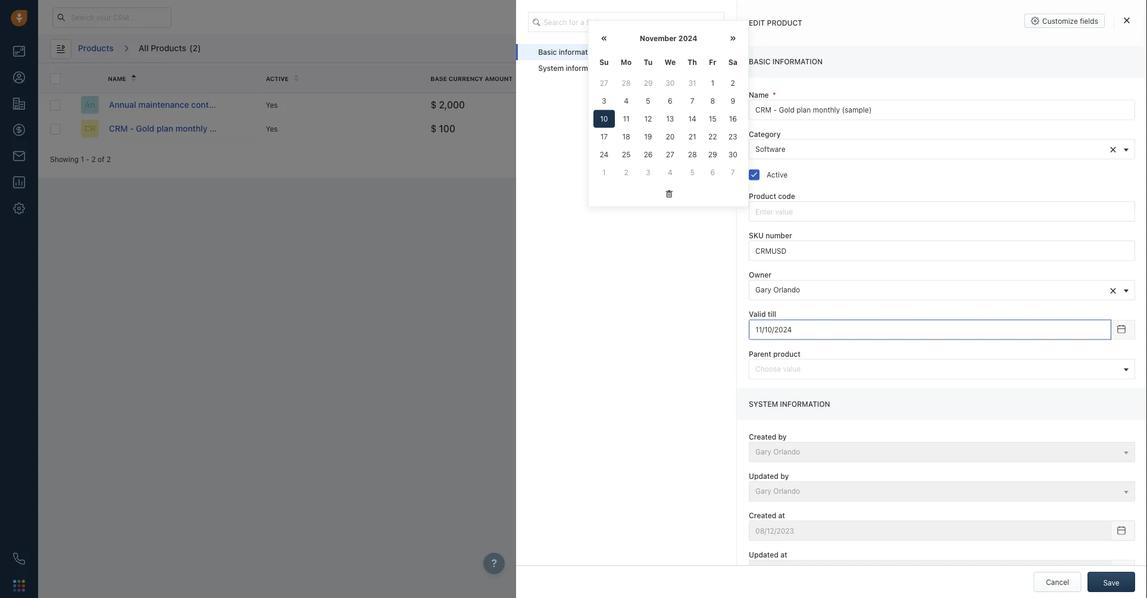 Task type: vqa. For each thing, say whether or not it's contained in the screenshot.


Task type: describe. For each thing, give the bounding box(es) containing it.
valid till
[[749, 310, 777, 318]]

next month image
[[730, 34, 737, 43]]

100
[[439, 123, 456, 134]]

tu
[[644, 58, 653, 66]]

freshworks switcher image
[[13, 580, 25, 592]]

currency
[[449, 75, 484, 82]]

20
[[666, 133, 675, 141]]

3 down 26
[[646, 168, 651, 177]]

edit product
[[749, 19, 803, 27]]

owner
[[749, 271, 772, 279]]

1 horizontal spatial 29
[[709, 150, 718, 159]]

filters button
[[1091, 39, 1136, 59]]

edit columns button
[[960, 39, 1026, 59]]

of
[[98, 155, 105, 163]]

amount
[[485, 75, 513, 82]]

2 up annual maintenance contract (sample)
[[193, 43, 198, 53]]

we
[[665, 58, 676, 66]]

12
[[645, 115, 652, 123]]

24
[[600, 150, 609, 159]]

Product code text field
[[749, 201, 1136, 222]]

*
[[773, 90, 777, 99]]

gary orlando for owner
[[756, 286, 801, 294]]

save
[[1104, 578, 1120, 587]]

none search field inside × dialog
[[528, 12, 725, 32]]

created up *
[[760, 75, 789, 82]]

add product button
[[758, 39, 813, 59]]

crm - gold plan monthly (sample) link
[[109, 123, 245, 135]]

active inside × dialog
[[767, 170, 788, 179]]

3 up 10
[[602, 97, 607, 105]]

$ 2,000
[[431, 99, 465, 110]]

× dialog
[[517, 0, 1148, 598]]

parent
[[749, 350, 772, 358]]

months for 2,000
[[767, 101, 792, 109]]

created up enter value text box
[[925, 74, 954, 81]]

product
[[749, 192, 777, 200]]

0 vertical spatial system information
[[539, 64, 606, 72]]

1 horizontal spatial 4
[[668, 168, 673, 177]]

$ for $ 2,000
[[431, 99, 437, 110]]

18
[[623, 133, 631, 141]]

0 horizontal spatial 27
[[600, 79, 609, 87]]

all categories button
[[865, 39, 954, 59]]

0 horizontal spatial 1
[[81, 155, 84, 163]]

base
[[431, 75, 447, 82]]

17
[[601, 133, 608, 141]]

save button
[[1088, 572, 1136, 592]]

product code
[[749, 192, 796, 200]]

created up the updated by at the bottom of the page
[[749, 433, 777, 441]]

3 down 'name *'
[[760, 101, 765, 109]]

category inside × dialog
[[749, 130, 781, 138]]

14
[[689, 115, 697, 123]]

25
[[622, 150, 631, 159]]

crm - gold plan monthly (sample)
[[109, 124, 245, 133]]

0 horizontal spatial software
[[596, 124, 626, 133]]

updated at
[[749, 551, 788, 559]]

0 vertical spatial 1
[[712, 79, 715, 87]]

1 horizontal spatial basic
[[749, 58, 771, 66]]

cancel button
[[1034, 572, 1082, 592]]

customize fields
[[1043, 17, 1099, 25]]

edit columns
[[977, 45, 1020, 53]]

0 vertical spatial at
[[791, 75, 799, 82]]

3 months ago for $ 2,000
[[760, 101, 807, 109]]

SKU number text field
[[749, 241, 1136, 261]]

0 vertical spatial 7
[[691, 97, 695, 105]]

name for name
[[108, 75, 126, 82]]

10
[[601, 115, 608, 123]]

maintenance
[[596, 101, 639, 109]]

created by inside × dialog
[[749, 433, 787, 441]]

gold
[[136, 124, 154, 133]]

all categories
[[871, 45, 917, 53]]

ago for 100
[[794, 124, 807, 133]]

0 horizontal spatial basic
[[539, 48, 557, 56]]

1 horizontal spatial 30
[[729, 150, 738, 159]]

0 horizontal spatial basic information
[[539, 48, 599, 56]]

0 horizontal spatial category
[[596, 75, 629, 82]]

gary for updated by
[[756, 487, 772, 495]]

add
[[765, 45, 778, 53]]

2024
[[679, 34, 698, 42]]

Search your CRM... text field
[[52, 7, 172, 28]]

choose
[[756, 365, 782, 373]]

0 vertical spatial by
[[956, 74, 964, 81]]

19
[[645, 133, 653, 141]]

phone element
[[7, 547, 31, 571]]

updated for updated at
[[749, 551, 779, 559]]

3 right 23
[[760, 124, 765, 133]]

customize fields button
[[1025, 14, 1106, 28]]

sku number
[[749, 231, 793, 240]]

)
[[198, 43, 201, 53]]

product
[[768, 19, 803, 27]]

base currency amount
[[431, 75, 513, 82]]

0 horizontal spatial 5
[[646, 97, 651, 105]]

orlando for owner
[[774, 286, 801, 294]]

21
[[689, 133, 697, 141]]

months for 100
[[767, 124, 792, 133]]

fields
[[1081, 17, 1099, 25]]

showing
[[50, 155, 79, 163]]

all for all products ( 2 )
[[139, 43, 149, 53]]

0 horizontal spatial active
[[266, 75, 289, 82]]

0 horizontal spatial 28
[[622, 79, 631, 87]]

name for name *
[[749, 90, 769, 99]]

15
[[709, 115, 717, 123]]

updated for updated by
[[749, 472, 779, 480]]

1 horizontal spatial 27
[[666, 150, 675, 159]]

contract
[[191, 100, 225, 110]]

maintenance
[[138, 100, 189, 110]]

ago for 2,000
[[794, 101, 807, 109]]

1 vertical spatial by
[[779, 433, 787, 441]]

categories
[[882, 45, 917, 53]]

phone image
[[13, 553, 25, 565]]

plan
[[157, 124, 173, 133]]

at for "created_at" text box
[[779, 511, 786, 520]]

annual maintenance contract (sample) link
[[109, 99, 262, 111]]

sa
[[729, 58, 738, 66]]

0 vertical spatial created at
[[760, 75, 799, 82]]

2 vertical spatial by
[[781, 472, 789, 480]]

email image
[[1030, 13, 1038, 23]]

1 horizontal spatial 6
[[711, 168, 715, 177]]

0 vertical spatial 4
[[624, 97, 629, 105]]

edit for edit columns
[[977, 45, 990, 53]]

mo
[[621, 58, 632, 66]]

fr
[[709, 58, 717, 66]]

$ 100
[[431, 123, 456, 134]]

9
[[731, 97, 736, 105]]

edit for edit product
[[749, 19, 766, 27]]

11
[[623, 115, 630, 123]]

13
[[667, 115, 674, 123]]

0 vertical spatial (sample)
[[227, 100, 262, 110]]

1 vertical spatial (sample)
[[210, 124, 245, 133]]



Task type: locate. For each thing, give the bounding box(es) containing it.
1 up 8
[[712, 79, 715, 87]]

gary for owner
[[756, 286, 772, 294]]

2 right the of on the top of the page
[[107, 155, 111, 163]]

× for software
[[1110, 142, 1117, 156]]

0 vertical spatial months
[[767, 101, 792, 109]]

0 horizontal spatial system information
[[539, 64, 606, 72]]

1 vertical spatial software
[[756, 145, 786, 153]]

$ left 100
[[431, 123, 437, 134]]

1 vertical spatial system
[[749, 400, 779, 408]]

0 horizontal spatial edit
[[749, 19, 766, 27]]

1 vertical spatial basic
[[749, 58, 771, 66]]

-
[[130, 124, 134, 133], [86, 155, 89, 163]]

1 vertical spatial -
[[86, 155, 89, 163]]

$ left 2,000 on the top of the page
[[431, 99, 437, 110]]

0 horizontal spatial 29
[[644, 79, 653, 87]]

0 vertical spatial software
[[596, 124, 626, 133]]

by
[[956, 74, 964, 81], [779, 433, 787, 441], [781, 472, 789, 480]]

name left *
[[749, 90, 769, 99]]

- left the of on the top of the page
[[86, 155, 89, 163]]

software inside × dialog
[[756, 145, 786, 153]]

system
[[539, 64, 564, 72], [749, 400, 779, 408]]

0 vertical spatial ago
[[794, 101, 807, 109]]

orlando for updated by
[[774, 487, 801, 495]]

2 yes from the top
[[266, 124, 278, 133]]

1 vertical spatial basic information
[[749, 58, 823, 66]]

ago
[[794, 101, 807, 109], [794, 124, 807, 133]]

updated by
[[749, 472, 789, 480]]

1 products from the left
[[78, 43, 114, 53]]

0 vertical spatial product
[[780, 45, 807, 53]]

created at
[[760, 75, 799, 82], [749, 511, 786, 520]]

basic information down search image
[[539, 48, 599, 56]]

1 horizontal spatial 28
[[688, 150, 697, 159]]

1 horizontal spatial 5
[[691, 168, 695, 177]]

0 vertical spatial 3 months ago
[[760, 101, 807, 109]]

1 vertical spatial gary orlando button
[[749, 481, 1136, 502]]

edit inside × dialog
[[749, 19, 766, 27]]

0 vertical spatial 6
[[668, 97, 673, 105]]

annual maintenance contract (sample)
[[109, 100, 262, 110]]

columns
[[992, 45, 1020, 53]]

1 vertical spatial product
[[774, 350, 801, 358]]

0 vertical spatial yes
[[266, 101, 278, 109]]

software up product code
[[756, 145, 786, 153]]

created
[[925, 74, 954, 81], [760, 75, 789, 82], [749, 433, 777, 441], [749, 511, 777, 520]]

annual
[[109, 100, 136, 110]]

1 vertical spatial months
[[767, 124, 792, 133]]

1
[[712, 79, 715, 87], [81, 155, 84, 163], [603, 168, 606, 177]]

4 up 11
[[624, 97, 629, 105]]

28 down "system information" link on the top of the page
[[622, 79, 631, 87]]

created at up updated at
[[749, 511, 786, 520]]

software down 10
[[596, 124, 626, 133]]

category down su
[[596, 75, 629, 82]]

1 yes from the top
[[266, 101, 278, 109]]

gary orlando button
[[749, 442, 1136, 462], [749, 481, 1136, 502]]

name *
[[749, 90, 777, 99]]

product for add product
[[780, 45, 807, 53]]

2 left the of on the top of the page
[[91, 155, 96, 163]]

customize
[[1043, 17, 1079, 25]]

monthly
[[176, 124, 208, 133]]

1 vertical spatial 29
[[709, 150, 718, 159]]

1 horizontal spatial system information
[[749, 400, 831, 408]]

7
[[691, 97, 695, 105], [731, 168, 735, 177]]

30 down we
[[666, 79, 675, 87]]

1 horizontal spatial system
[[749, 400, 779, 408]]

product
[[780, 45, 807, 53], [774, 350, 801, 358]]

1 $ from the top
[[431, 99, 437, 110]]

27 down 20
[[666, 150, 675, 159]]

0 vertical spatial active
[[266, 75, 289, 82]]

1 vertical spatial name
[[749, 90, 769, 99]]

category right 23
[[749, 130, 781, 138]]

gary orlando for created by
[[756, 448, 801, 456]]

1 vertical spatial 7
[[731, 168, 735, 177]]

filters
[[1109, 45, 1129, 53]]

2 × from the top
[[1110, 283, 1117, 297]]

0 vertical spatial 28
[[622, 79, 631, 87]]

all for all categories
[[871, 45, 880, 53]]

1 vertical spatial category
[[749, 130, 781, 138]]

0 vertical spatial basic
[[539, 48, 557, 56]]

yes for $ 2,000
[[266, 101, 278, 109]]

1 vertical spatial updated
[[749, 551, 779, 559]]

30
[[666, 79, 675, 87], [729, 150, 738, 159]]

30 down 23
[[729, 150, 738, 159]]

1 vertical spatial 27
[[666, 150, 675, 159]]

31
[[689, 79, 697, 87]]

1 vertical spatial at
[[779, 511, 786, 520]]

created by
[[925, 74, 964, 81], [749, 433, 787, 441]]

edit inside button
[[977, 45, 990, 53]]

name inside × dialog
[[749, 90, 769, 99]]

1 vertical spatial $
[[431, 123, 437, 134]]

$ for $ 100
[[431, 123, 437, 134]]

27 down su
[[600, 79, 609, 87]]

basic information down add product
[[749, 58, 823, 66]]

- left the 'gold'
[[130, 124, 134, 133]]

yes
[[266, 101, 278, 109], [266, 124, 278, 133]]

su
[[600, 58, 609, 66]]

28 down 21
[[688, 150, 697, 159]]

(sample) down contract
[[210, 124, 245, 133]]

7 down 23
[[731, 168, 735, 177]]

29 down tu on the top right
[[644, 79, 653, 87]]

0 horizontal spatial all
[[139, 43, 149, 53]]

product inside button
[[780, 45, 807, 53]]

basic information
[[539, 48, 599, 56], [749, 58, 823, 66]]

0 vertical spatial 30
[[666, 79, 675, 87]]

parent product
[[749, 350, 801, 358]]

1 months from the top
[[767, 101, 792, 109]]

0 vertical spatial edit
[[749, 19, 766, 27]]

1 horizontal spatial created by
[[925, 74, 964, 81]]

all left categories
[[871, 45, 880, 53]]

basic down add
[[749, 58, 771, 66]]

0 vertical spatial basic information
[[539, 48, 599, 56]]

products left '('
[[151, 43, 186, 53]]

product for parent product
[[774, 350, 801, 358]]

0 horizontal spatial 4
[[624, 97, 629, 105]]

0 vertical spatial 5
[[646, 97, 651, 105]]

yes for $ 100
[[266, 124, 278, 133]]

Enter value text field
[[749, 100, 1136, 120]]

1 down 24
[[603, 168, 606, 177]]

0 vertical spatial name
[[108, 75, 126, 82]]

value
[[784, 365, 801, 373]]

0 vertical spatial 27
[[600, 79, 609, 87]]

system down search image
[[539, 64, 564, 72]]

23
[[729, 133, 738, 141]]

product up value at the right bottom
[[774, 350, 801, 358]]

choose value
[[756, 365, 801, 373]]

Created_at text field
[[749, 521, 1112, 541]]

at for updated_at 'text field'
[[781, 551, 788, 559]]

5 up '12'
[[646, 97, 651, 105]]

all
[[139, 43, 149, 53], [871, 45, 880, 53]]

basic information link
[[517, 44, 737, 60]]

1 horizontal spatial name
[[749, 90, 769, 99]]

0 horizontal spatial name
[[108, 75, 126, 82]]

5
[[646, 97, 651, 105], [691, 168, 695, 177]]

Updated_at text field
[[749, 560, 1112, 580]]

edit left the columns at top
[[977, 45, 990, 53]]

showing 1 - 2 of 2
[[50, 155, 111, 163]]

Search for a field text field
[[528, 12, 725, 32]]

6 up 13
[[668, 97, 673, 105]]

1 horizontal spatial software
[[756, 145, 786, 153]]

6 down 22
[[711, 168, 715, 177]]

1 vertical spatial system information
[[749, 400, 831, 408]]

1 updated from the top
[[749, 472, 779, 480]]

1 vertical spatial 1
[[81, 155, 84, 163]]

6
[[668, 97, 673, 105], [711, 168, 715, 177]]

29 down 22
[[709, 150, 718, 159]]

search image
[[533, 17, 545, 27]]

0 vertical spatial created by
[[925, 74, 964, 81]]

system down choose
[[749, 400, 779, 408]]

gary orlando for updated by
[[756, 487, 801, 495]]

1 vertical spatial ×
[[1110, 283, 1117, 297]]

products down search your crm... text field
[[78, 43, 114, 53]]

products link
[[77, 39, 114, 59]]

valid
[[749, 310, 766, 318]]

1 vertical spatial 6
[[711, 168, 715, 177]]

4 down 20
[[668, 168, 673, 177]]

0 horizontal spatial system
[[539, 64, 564, 72]]

2 ago from the top
[[794, 124, 807, 133]]

th
[[688, 58, 697, 66]]

1 vertical spatial 28
[[688, 150, 697, 159]]

1 horizontal spatial products
[[151, 43, 186, 53]]

1 gary orlando button from the top
[[749, 442, 1136, 462]]

basic
[[539, 48, 557, 56], [749, 58, 771, 66]]

1 3 months ago from the top
[[760, 101, 807, 109]]

till
[[768, 310, 777, 318]]

2 horizontal spatial 1
[[712, 79, 715, 87]]

2 3 months ago from the top
[[760, 124, 807, 133]]

2 down 25
[[624, 168, 629, 177]]

2 up 9
[[731, 79, 736, 87]]

november
[[640, 34, 677, 42]]

3 months ago for $ 100
[[760, 124, 807, 133]]

3
[[602, 97, 607, 105], [760, 101, 765, 109], [760, 124, 765, 133], [646, 168, 651, 177]]

all down search your crm... text field
[[139, 43, 149, 53]]

system information link
[[517, 60, 737, 76]]

1 horizontal spatial all
[[871, 45, 880, 53]]

november 2024
[[640, 34, 698, 42]]

1 horizontal spatial basic information
[[749, 58, 823, 66]]

0 vertical spatial updated
[[749, 472, 779, 480]]

29
[[644, 79, 653, 87], [709, 150, 718, 159]]

crm
[[109, 124, 128, 133]]

created at inside × dialog
[[749, 511, 786, 520]]

0 horizontal spatial 6
[[668, 97, 673, 105]]

0 horizontal spatial created by
[[749, 433, 787, 441]]

all products ( 2 )
[[139, 43, 201, 53]]

system information
[[539, 64, 606, 72], [749, 400, 831, 408]]

basic down search image
[[539, 48, 557, 56]]

system information down value at the right bottom
[[749, 400, 831, 408]]

0 vertical spatial gary orlando button
[[749, 442, 1136, 462]]

system information down previous month "image"
[[539, 64, 606, 72]]

all inside button
[[871, 45, 880, 53]]

updated
[[749, 472, 779, 480], [749, 551, 779, 559]]

Choose date text field
[[749, 319, 1112, 340]]

gary orlando button for created by
[[749, 442, 1136, 462]]

2 gary orlando button from the top
[[749, 481, 1136, 502]]

information
[[559, 48, 599, 56], [773, 58, 823, 66], [566, 64, 606, 72], [781, 400, 831, 408]]

(sample) right contract
[[227, 100, 262, 110]]

0 horizontal spatial 30
[[666, 79, 675, 87]]

close image
[[1125, 17, 1131, 24]]

None search field
[[528, 12, 725, 32]]

sku
[[749, 231, 764, 240]]

2 updated from the top
[[749, 551, 779, 559]]

(sample)
[[227, 100, 262, 110], [210, 124, 245, 133]]

1 vertical spatial active
[[767, 170, 788, 179]]

1 horizontal spatial 1
[[603, 168, 606, 177]]

1 ago from the top
[[794, 101, 807, 109]]

gary for created by
[[756, 448, 772, 456]]

2
[[193, 43, 198, 53], [731, 79, 736, 87], [91, 155, 96, 163], [107, 155, 111, 163], [624, 168, 629, 177]]

0 vertical spatial category
[[596, 75, 629, 82]]

0 horizontal spatial 7
[[691, 97, 695, 105]]

1 vertical spatial yes
[[266, 124, 278, 133]]

product inside × dialog
[[774, 350, 801, 358]]

1 vertical spatial 30
[[729, 150, 738, 159]]

product right add
[[780, 45, 807, 53]]

2 vertical spatial 1
[[603, 168, 606, 177]]

edit left product
[[749, 19, 766, 27]]

orlando for created by
[[774, 448, 801, 456]]

1 vertical spatial edit
[[977, 45, 990, 53]]

2 $ from the top
[[431, 123, 437, 134]]

gary orlando button for updated by
[[749, 481, 1136, 502]]

27
[[600, 79, 609, 87], [666, 150, 675, 159]]

0 horizontal spatial products
[[78, 43, 114, 53]]

1 right showing
[[81, 155, 84, 163]]

1 × from the top
[[1110, 142, 1117, 156]]

created up updated at
[[749, 511, 777, 520]]

cancel
[[1047, 578, 1070, 586]]

months
[[767, 101, 792, 109], [767, 124, 792, 133]]

0 vertical spatial ×
[[1110, 142, 1117, 156]]

16
[[729, 115, 737, 123]]

8
[[711, 97, 715, 105]]

0 horizontal spatial -
[[86, 155, 89, 163]]

(
[[189, 43, 193, 53]]

5 down 21
[[691, 168, 695, 177]]

7 up the 14
[[691, 97, 695, 105]]

1 horizontal spatial category
[[749, 130, 781, 138]]

1 vertical spatial 3 months ago
[[760, 124, 807, 133]]

2,000
[[439, 99, 465, 110]]

2 months from the top
[[767, 124, 792, 133]]

number
[[766, 231, 793, 240]]

created by up enter value text box
[[925, 74, 964, 81]]

created at up *
[[760, 75, 799, 82]]

1 vertical spatial created by
[[749, 433, 787, 441]]

previous month image
[[601, 34, 608, 43]]

choose value button
[[749, 359, 1136, 379]]

created by up the updated by at the bottom of the page
[[749, 433, 787, 441]]

name up annual
[[108, 75, 126, 82]]

code
[[779, 192, 796, 200]]

26
[[644, 150, 653, 159]]

22
[[709, 133, 717, 141]]

1 horizontal spatial -
[[130, 124, 134, 133]]

0 vertical spatial $
[[431, 99, 437, 110]]

2 products from the left
[[151, 43, 186, 53]]

× for gary orlando
[[1110, 283, 1117, 297]]

add product
[[765, 45, 807, 53]]



